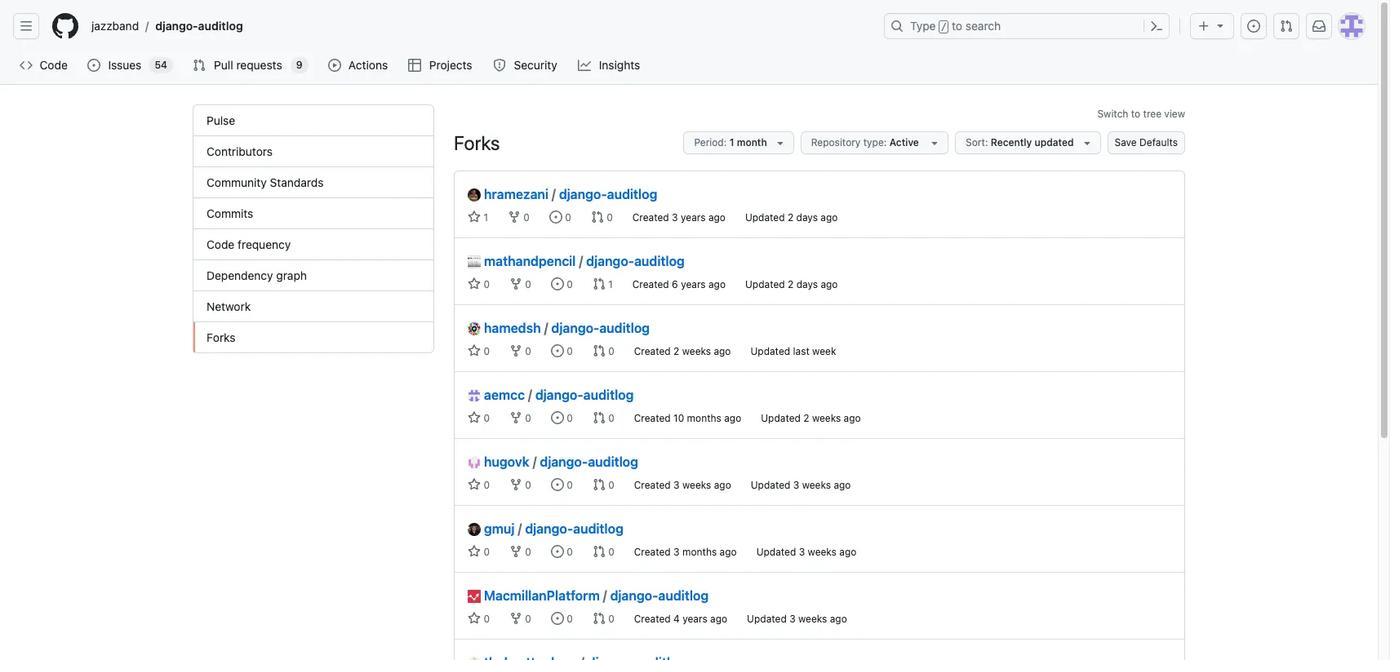 Task type: describe. For each thing, give the bounding box(es) containing it.
security
[[514, 58, 557, 72]]

created for mathandpencil
[[632, 278, 669, 291]]

@hamedsh image
[[468, 322, 481, 336]]

git pull request image for hamedsh
[[593, 345, 606, 358]]

git pull request image left notifications image
[[1280, 20, 1293, 33]]

contributors link
[[193, 136, 433, 167]]

code frequency link
[[193, 229, 433, 260]]

issue opened image for hamedsh
[[551, 345, 564, 358]]

repository type: active
[[811, 136, 922, 149]]

save defaults
[[1115, 136, 1178, 149]]

created 3 weeks ago
[[634, 479, 731, 491]]

code frequency
[[207, 238, 291, 251]]

10
[[674, 412, 684, 425]]

/ for hamedsh
[[544, 321, 548, 336]]

save
[[1115, 136, 1137, 149]]

created for aemcc
[[634, 412, 671, 425]]

6
[[672, 278, 678, 291]]

repo forked image for macmillanplatform
[[509, 612, 522, 625]]

switch
[[1098, 108, 1129, 120]]

auditlog for aemcc
[[583, 388, 634, 402]]

aemcc link
[[468, 385, 525, 405]]

0 vertical spatial to
[[952, 19, 963, 33]]

created 4 years ago
[[634, 613, 727, 625]]

/ for aemcc
[[528, 388, 532, 402]]

django-auditlog link for aemcc
[[535, 388, 634, 402]]

/ django-auditlog for aemcc
[[528, 388, 634, 402]]

updated 2 days ago for mathandpencil
[[745, 278, 838, 291]]

django- for gmuj
[[525, 522, 573, 536]]

/ inside jazzband / django-auditlog
[[145, 19, 149, 33]]

period:
[[694, 136, 727, 149]]

community
[[207, 176, 267, 189]]

created 3 months ago
[[634, 546, 737, 558]]

switch to tree view link
[[1098, 108, 1185, 120]]

updated for hramezani
[[745, 211, 785, 224]]

updated for hamedsh
[[751, 345, 790, 358]]

1 vertical spatial to
[[1131, 108, 1141, 120]]

period: 1 month
[[694, 136, 767, 149]]

star image for gmuj
[[468, 545, 481, 558]]

issue opened image for aemcc
[[551, 411, 564, 425]]

django-auditlog link for hramezani
[[559, 187, 657, 202]]

star image for aemcc
[[468, 411, 481, 425]]

week
[[812, 345, 836, 358]]

weeks for aemcc
[[812, 412, 841, 425]]

updated 2 weeks ago
[[761, 412, 861, 425]]

command palette image
[[1150, 20, 1163, 33]]

plus image
[[1198, 20, 1211, 33]]

0 vertical spatial forks
[[454, 131, 500, 154]]

1 vertical spatial 1 link
[[593, 278, 613, 291]]

forks inside 'link'
[[207, 331, 236, 345]]

/ for hugovk
[[533, 455, 537, 469]]

pull
[[214, 58, 233, 72]]

code image
[[20, 59, 33, 72]]

created for hugovk
[[634, 479, 671, 491]]

dependency
[[207, 269, 273, 282]]

community standards
[[207, 176, 324, 189]]

@aemcc image
[[468, 389, 481, 402]]

django- inside jazzband / django-auditlog
[[155, 19, 198, 33]]

django- for hugovk
[[540, 455, 588, 469]]

/ django-auditlog for hamedsh
[[544, 321, 650, 336]]

homepage image
[[52, 13, 78, 39]]

macmillanplatform link
[[468, 586, 600, 606]]

jazzband / django-auditlog
[[91, 19, 243, 33]]

updated last week
[[751, 345, 836, 358]]

git pull request image for macmillanplatform
[[593, 612, 606, 625]]

repo forked image for gmuj
[[509, 545, 522, 558]]

code for code
[[40, 58, 68, 72]]

actions link
[[321, 53, 395, 78]]

@hugovk image
[[468, 456, 481, 469]]

days for mathandpencil
[[797, 278, 818, 291]]

created 6 years ago
[[632, 278, 726, 291]]

switch to tree view
[[1098, 108, 1185, 120]]

created 10 months ago
[[634, 412, 741, 425]]

1 for the bottommost 1 link
[[606, 278, 613, 291]]

updated 2 days ago for hramezani
[[745, 211, 838, 224]]

pull requests
[[214, 58, 282, 72]]

updated for aemcc
[[761, 412, 801, 425]]

mathandpencil
[[484, 254, 576, 269]]

repo forked image for hramezani
[[508, 211, 521, 224]]

hamedsh link
[[468, 318, 541, 338]]

0 vertical spatial 1
[[730, 136, 734, 149]]

0 vertical spatial 1 link
[[468, 211, 488, 224]]

django-auditlog link for hamedsh
[[551, 321, 650, 336]]

/ django-auditlog for hugovk
[[533, 455, 638, 469]]

shield image
[[493, 59, 506, 72]]

issue opened image for macmillanplatform
[[551, 612, 564, 625]]

type
[[910, 19, 936, 33]]

/ for mathandpencil
[[579, 254, 583, 269]]

save defaults button
[[1107, 131, 1185, 154]]

forks link
[[193, 322, 433, 353]]

auditlog for hugovk
[[588, 455, 638, 469]]

created for macmillanplatform
[[634, 613, 671, 625]]

sort:
[[966, 136, 988, 149]]

macmillanplatform
[[484, 589, 600, 603]]

git pull request image for hugovk
[[593, 478, 606, 491]]

mathandpencil link
[[468, 251, 576, 271]]

month
[[737, 136, 767, 149]]

network
[[207, 300, 251, 313]]

sort: recently updated
[[966, 136, 1074, 149]]

insights link
[[572, 53, 648, 78]]

commits link
[[193, 198, 433, 229]]

54
[[155, 59, 167, 71]]

type:
[[864, 136, 887, 149]]

django- for aemcc
[[535, 388, 583, 402]]

standards
[[270, 176, 324, 189]]

repo forked image for aemcc
[[509, 411, 522, 425]]

issue opened image for hugovk
[[551, 478, 564, 491]]

git pull request image for mathandpencil
[[593, 278, 606, 291]]

4
[[674, 613, 680, 625]]

years for mathandpencil
[[681, 278, 706, 291]]

updated 3 weeks ago for macmillanplatform
[[747, 613, 847, 625]]

pulse link
[[193, 105, 433, 136]]



Task type: locate. For each thing, give the bounding box(es) containing it.
updated 3 weeks ago for gmuj
[[756, 546, 857, 558]]

/ right type
[[941, 21, 947, 33]]

@mathandpencil image
[[468, 256, 481, 269]]

repo forked image down hramezani in the top of the page
[[508, 211, 521, 224]]

1 vertical spatial months
[[682, 546, 717, 558]]

/ inside type / to search
[[941, 21, 947, 33]]

django- right gmuj
[[525, 522, 573, 536]]

recently
[[991, 136, 1032, 149]]

days
[[796, 211, 818, 224], [797, 278, 818, 291]]

2 vertical spatial repo forked image
[[509, 545, 522, 558]]

2 vertical spatial updated 3 weeks ago
[[747, 613, 847, 625]]

repo forked image down gmuj
[[509, 545, 522, 558]]

django- right hramezani in the top of the page
[[559, 187, 607, 202]]

/ for hramezani
[[552, 187, 556, 202]]

list
[[85, 13, 874, 39]]

star image for mathandpencil
[[468, 278, 481, 291]]

1 left month
[[730, 136, 734, 149]]

/ django-auditlog for macmillanplatform
[[603, 589, 709, 603]]

created up created 3 months ago
[[634, 479, 671, 491]]

months
[[687, 412, 722, 425], [682, 546, 717, 558]]

@gmuj image
[[468, 523, 481, 536]]

created 3 years ago
[[632, 211, 726, 224]]

0 horizontal spatial triangle down image
[[928, 136, 941, 149]]

play image
[[328, 59, 341, 72]]

9
[[296, 59, 303, 71]]

star image
[[468, 278, 481, 291], [468, 411, 481, 425], [468, 545, 481, 558], [468, 612, 481, 625]]

jazzband link
[[85, 13, 145, 39]]

git pull request image for gmuj
[[593, 545, 606, 558]]

git pull request image for aemcc
[[593, 411, 606, 425]]

star image down @hamedsh icon
[[468, 345, 481, 358]]

2 triangle down image from the left
[[1080, 136, 1094, 149]]

insights element
[[193, 104, 434, 353]]

3 star image from the top
[[468, 478, 481, 491]]

/ right hugovk
[[533, 455, 537, 469]]

created left 10
[[634, 412, 671, 425]]

star image down @macmillanplatform icon
[[468, 612, 481, 625]]

1 horizontal spatial to
[[1131, 108, 1141, 120]]

star image for hramezani
[[468, 211, 481, 224]]

graph
[[276, 269, 307, 282]]

/ django-auditlog for gmuj
[[518, 522, 624, 536]]

star image down @hugovk image
[[468, 478, 481, 491]]

1 vertical spatial triangle down image
[[928, 136, 941, 149]]

insights
[[599, 58, 640, 72]]

2 vertical spatial 1
[[606, 278, 613, 291]]

issue opened image
[[88, 59, 101, 72], [551, 278, 564, 291], [551, 411, 564, 425], [551, 545, 564, 558]]

hramezani link
[[468, 184, 549, 204]]

auditlog for mathandpencil
[[634, 254, 685, 269]]

django- right hugovk
[[540, 455, 588, 469]]

/ right jazzband
[[145, 19, 149, 33]]

repo forked image down aemcc
[[509, 411, 522, 425]]

forks
[[454, 131, 500, 154], [207, 331, 236, 345]]

django- for mathandpencil
[[586, 254, 634, 269]]

/ for gmuj
[[518, 522, 522, 536]]

triangle down image for recently updated
[[1080, 136, 1094, 149]]

1 horizontal spatial triangle down image
[[1214, 19, 1227, 32]]

repo forked image down hamedsh
[[509, 345, 522, 358]]

days up last
[[797, 278, 818, 291]]

updated
[[745, 211, 785, 224], [745, 278, 785, 291], [751, 345, 790, 358], [761, 412, 801, 425], [751, 479, 791, 491], [756, 546, 796, 558], [747, 613, 787, 625]]

0 vertical spatial star image
[[468, 211, 481, 224]]

/ django-auditlog for hramezani
[[552, 187, 657, 202]]

2 vertical spatial years
[[683, 613, 708, 625]]

1 horizontal spatial code
[[207, 238, 235, 251]]

django-auditlog link for hugovk
[[540, 455, 638, 469]]

star image down @hramezani image
[[468, 211, 481, 224]]

created 2 weeks ago
[[634, 345, 731, 358]]

weeks
[[682, 345, 711, 358], [812, 412, 841, 425], [682, 479, 711, 491], [802, 479, 831, 491], [808, 546, 837, 558], [798, 613, 827, 625]]

2 for mathandpencil
[[788, 278, 794, 291]]

network link
[[193, 291, 433, 322]]

created left 4
[[634, 613, 671, 625]]

triangle down image
[[1214, 19, 1227, 32], [928, 136, 941, 149]]

active
[[890, 136, 919, 149]]

2 vertical spatial star image
[[468, 478, 481, 491]]

1 vertical spatial forks
[[207, 331, 236, 345]]

code link
[[13, 53, 75, 78]]

1 link left 6
[[593, 278, 613, 291]]

projects
[[429, 58, 472, 72]]

2 days from the top
[[797, 278, 818, 291]]

triangle down image right active
[[928, 136, 941, 149]]

forks down network
[[207, 331, 236, 345]]

0 vertical spatial years
[[681, 211, 706, 224]]

star image for macmillanplatform
[[468, 612, 481, 625]]

repo forked image down mathandpencil link
[[509, 278, 522, 291]]

star image for hamedsh
[[468, 345, 481, 358]]

star image for hugovk
[[468, 478, 481, 491]]

django- right hamedsh
[[551, 321, 600, 336]]

3 repo forked image from the top
[[509, 545, 522, 558]]

months right 10
[[687, 412, 722, 425]]

repo forked image down hugovk
[[509, 478, 522, 491]]

months down created 3 weeks ago
[[682, 546, 717, 558]]

0 link
[[508, 211, 530, 224], [549, 211, 571, 224], [591, 211, 613, 224], [468, 278, 490, 291], [509, 278, 531, 291], [551, 278, 573, 291], [468, 345, 490, 358], [509, 345, 531, 358], [551, 345, 573, 358], [593, 345, 615, 358], [468, 411, 490, 425], [509, 411, 531, 425], [551, 411, 573, 425], [593, 411, 615, 425], [468, 478, 490, 491], [509, 478, 531, 491], [551, 478, 573, 491], [593, 478, 615, 491], [468, 545, 490, 558], [509, 545, 531, 558], [551, 545, 573, 558], [593, 545, 615, 558], [468, 612, 490, 625], [509, 612, 531, 625], [551, 612, 573, 625], [593, 612, 615, 625]]

requests
[[236, 58, 282, 72]]

1 days from the top
[[796, 211, 818, 224]]

triangle down image right month
[[774, 136, 787, 149]]

created for hamedsh
[[634, 345, 671, 358]]

hugovk link
[[468, 452, 530, 472]]

1 for top 1 link
[[481, 211, 488, 224]]

star image down @mathandpencil image
[[468, 278, 481, 291]]

auditlog
[[198, 19, 243, 33], [607, 187, 657, 202], [634, 254, 685, 269], [600, 321, 650, 336], [583, 388, 634, 402], [588, 455, 638, 469], [573, 522, 624, 536], [658, 589, 709, 603]]

0 vertical spatial days
[[796, 211, 818, 224]]

updated 2 days ago
[[745, 211, 838, 224], [745, 278, 838, 291]]

triangle down image for 1 month
[[774, 136, 787, 149]]

git pull request image for hramezani
[[591, 211, 604, 224]]

updated for mathandpencil
[[745, 278, 785, 291]]

django-auditlog link for macmillanplatform
[[610, 589, 709, 603]]

git pull request image left 6
[[593, 278, 606, 291]]

defaults
[[1140, 136, 1178, 149]]

django- up created 4 years ago
[[610, 589, 658, 603]]

aemcc
[[484, 388, 525, 402]]

0 horizontal spatial to
[[952, 19, 963, 33]]

issues
[[108, 58, 142, 72]]

django- up "54"
[[155, 19, 198, 33]]

2 star image from the top
[[468, 411, 481, 425]]

created
[[632, 211, 669, 224], [632, 278, 669, 291], [634, 345, 671, 358], [634, 412, 671, 425], [634, 479, 671, 491], [634, 546, 671, 558], [634, 613, 671, 625]]

1 horizontal spatial 1 link
[[593, 278, 613, 291]]

/ django-auditlog
[[552, 187, 657, 202], [579, 254, 685, 269], [544, 321, 650, 336], [528, 388, 634, 402], [533, 455, 638, 469], [518, 522, 624, 536], [603, 589, 709, 603]]

years right 4
[[683, 613, 708, 625]]

/ right gmuj
[[518, 522, 522, 536]]

issue opened image for gmuj
[[551, 545, 564, 558]]

code inside insights element
[[207, 238, 235, 251]]

1 vertical spatial 1
[[481, 211, 488, 224]]

code for code frequency
[[207, 238, 235, 251]]

to left search
[[952, 19, 963, 33]]

search
[[966, 19, 1001, 33]]

weeks for hugovk
[[802, 479, 831, 491]]

auditlog for gmuj
[[573, 522, 624, 536]]

ago
[[709, 211, 726, 224], [821, 211, 838, 224], [709, 278, 726, 291], [821, 278, 838, 291], [714, 345, 731, 358], [724, 412, 741, 425], [844, 412, 861, 425], [714, 479, 731, 491], [834, 479, 851, 491], [720, 546, 737, 558], [839, 546, 857, 558], [710, 613, 727, 625], [830, 613, 847, 625]]

issue opened image for hramezani
[[549, 211, 562, 224]]

created up created 4 years ago
[[634, 546, 671, 558]]

1 star image from the top
[[468, 278, 481, 291]]

/ right hamedsh
[[544, 321, 548, 336]]

0 vertical spatial code
[[40, 58, 68, 72]]

0 vertical spatial repo forked image
[[509, 411, 522, 425]]

1
[[730, 136, 734, 149], [481, 211, 488, 224], [606, 278, 613, 291]]

repo forked image
[[509, 411, 522, 425], [509, 478, 522, 491], [509, 545, 522, 558]]

updated 3 weeks ago for hugovk
[[751, 479, 851, 491]]

dependency graph
[[207, 269, 307, 282]]

triangle down image right updated
[[1080, 136, 1094, 149]]

last
[[793, 345, 810, 358]]

days for hramezani
[[796, 211, 818, 224]]

created for hramezani
[[632, 211, 669, 224]]

django-
[[155, 19, 198, 33], [559, 187, 607, 202], [586, 254, 634, 269], [551, 321, 600, 336], [535, 388, 583, 402], [540, 455, 588, 469], [525, 522, 573, 536], [610, 589, 658, 603]]

tree
[[1143, 108, 1162, 120]]

/ right aemcc
[[528, 388, 532, 402]]

git pull request image down macmillanplatform
[[593, 612, 606, 625]]

0 horizontal spatial forks
[[207, 331, 236, 345]]

django- right aemcc
[[535, 388, 583, 402]]

0 vertical spatial months
[[687, 412, 722, 425]]

1 link
[[468, 211, 488, 224], [593, 278, 613, 291]]

years for hramezani
[[681, 211, 706, 224]]

git pull request image
[[1280, 20, 1293, 33], [593, 278, 606, 291], [593, 411, 606, 425], [593, 545, 606, 558], [593, 612, 606, 625]]

/ right hramezani in the top of the page
[[552, 187, 556, 202]]

hramezani
[[484, 187, 549, 202]]

table image
[[409, 59, 422, 72]]

issue opened image
[[1247, 20, 1260, 33], [549, 211, 562, 224], [551, 345, 564, 358], [551, 478, 564, 491], [551, 612, 564, 625]]

0 horizontal spatial code
[[40, 58, 68, 72]]

1 repo forked image from the top
[[509, 411, 522, 425]]

days down repository
[[796, 211, 818, 224]]

0 vertical spatial triangle down image
[[1214, 19, 1227, 32]]

django- for macmillanplatform
[[610, 589, 658, 603]]

triangle down image
[[774, 136, 787, 149], [1080, 136, 1094, 149]]

star image down @aemcc image
[[468, 411, 481, 425]]

years right 6
[[681, 278, 706, 291]]

/ django-auditlog for mathandpencil
[[579, 254, 685, 269]]

created left 6
[[632, 278, 669, 291]]

view
[[1164, 108, 1185, 120]]

4 star image from the top
[[468, 612, 481, 625]]

django-auditlog link for gmuj
[[525, 522, 624, 536]]

weeks for gmuj
[[808, 546, 837, 558]]

1 down @hramezani image
[[481, 211, 488, 224]]

updated for gmuj
[[756, 546, 796, 558]]

projects link
[[402, 53, 480, 78]]

gmuj link
[[468, 519, 515, 539]]

/
[[145, 19, 149, 33], [941, 21, 947, 33], [552, 187, 556, 202], [579, 254, 583, 269], [544, 321, 548, 336], [528, 388, 532, 402], [533, 455, 537, 469], [518, 522, 522, 536], [603, 589, 607, 603]]

1 vertical spatial years
[[681, 278, 706, 291]]

django-auditlog link for mathandpencil
[[586, 254, 685, 269]]

django- for hramezani
[[559, 187, 607, 202]]

pulse
[[207, 113, 235, 127]]

star image
[[468, 211, 481, 224], [468, 345, 481, 358], [468, 478, 481, 491]]

1 vertical spatial updated 3 weeks ago
[[756, 546, 857, 558]]

2 horizontal spatial 1
[[730, 136, 734, 149]]

/ right mathandpencil
[[579, 254, 583, 269]]

2 for hramezani
[[788, 211, 794, 224]]

notifications image
[[1313, 20, 1326, 33]]

1 horizontal spatial 1
[[606, 278, 613, 291]]

years for macmillanplatform
[[683, 613, 708, 625]]

hugovk
[[484, 455, 530, 469]]

0 horizontal spatial 1
[[481, 211, 488, 224]]

years
[[681, 211, 706, 224], [681, 278, 706, 291], [683, 613, 708, 625]]

created down created 6 years ago
[[634, 345, 671, 358]]

months for aemcc
[[687, 412, 722, 425]]

updated for hugovk
[[751, 479, 791, 491]]

django- for hamedsh
[[551, 321, 600, 336]]

graph image
[[578, 59, 591, 72]]

2 star image from the top
[[468, 345, 481, 358]]

jazzband
[[91, 19, 139, 33]]

frequency
[[238, 238, 291, 251]]

1 vertical spatial updated 2 days ago
[[745, 278, 838, 291]]

forks up @hramezani image
[[454, 131, 500, 154]]

1 left 6
[[606, 278, 613, 291]]

actions
[[349, 58, 388, 72]]

repo forked image for mathandpencil
[[509, 278, 522, 291]]

months for gmuj
[[682, 546, 717, 558]]

auditlog inside jazzband / django-auditlog
[[198, 19, 243, 33]]

2 repo forked image from the top
[[509, 478, 522, 491]]

to left 'tree'
[[1131, 108, 1141, 120]]

@macmillanplatform image
[[468, 590, 481, 603]]

3 star image from the top
[[468, 545, 481, 558]]

0 horizontal spatial triangle down image
[[774, 136, 787, 149]]

repository
[[811, 136, 861, 149]]

issue opened image for mathandpencil
[[551, 278, 564, 291]]

repo forked image
[[508, 211, 521, 224], [509, 278, 522, 291], [509, 345, 522, 358], [509, 612, 522, 625]]

hamedsh
[[484, 321, 541, 336]]

type / to search
[[910, 19, 1001, 33]]

1 link down @hramezani image
[[468, 211, 488, 224]]

1 star image from the top
[[468, 211, 481, 224]]

gmuj
[[484, 522, 515, 536]]

security link
[[487, 53, 565, 78]]

repo forked image for hamedsh
[[509, 345, 522, 358]]

to
[[952, 19, 963, 33], [1131, 108, 1141, 120]]

weeks for macmillanplatform
[[798, 613, 827, 625]]

django- up created 6 years ago
[[586, 254, 634, 269]]

1 vertical spatial repo forked image
[[509, 478, 522, 491]]

2
[[788, 211, 794, 224], [788, 278, 794, 291], [674, 345, 679, 358], [804, 412, 809, 425]]

code down commits
[[207, 238, 235, 251]]

0 vertical spatial updated 3 weeks ago
[[751, 479, 851, 491]]

community standards link
[[193, 167, 433, 198]]

/ right macmillanplatform
[[603, 589, 607, 603]]

updated
[[1035, 136, 1074, 149]]

triangle down image right plus icon
[[1214, 19, 1227, 32]]

django-auditlog link
[[149, 13, 250, 39], [559, 187, 657, 202], [586, 254, 685, 269], [551, 321, 650, 336], [535, 388, 634, 402], [540, 455, 638, 469], [525, 522, 624, 536], [610, 589, 709, 603]]

dependency graph link
[[193, 260, 433, 291]]

0 horizontal spatial 1 link
[[468, 211, 488, 224]]

1 horizontal spatial triangle down image
[[1080, 136, 1094, 149]]

1 vertical spatial star image
[[468, 345, 481, 358]]

list containing jazzband
[[85, 13, 874, 39]]

git pull request image
[[193, 59, 206, 72], [591, 211, 604, 224], [593, 345, 606, 358], [593, 478, 606, 491]]

git pull request image up macmillanplatform
[[593, 545, 606, 558]]

repo forked image for hugovk
[[509, 478, 522, 491]]

created for gmuj
[[634, 546, 671, 558]]

1 triangle down image from the left
[[774, 136, 787, 149]]

updated for macmillanplatform
[[747, 613, 787, 625]]

code right code image
[[40, 58, 68, 72]]

star image down @gmuj icon
[[468, 545, 481, 558]]

/ for macmillanplatform
[[603, 589, 607, 603]]

1 horizontal spatial forks
[[454, 131, 500, 154]]

years up created 6 years ago
[[681, 211, 706, 224]]

auditlog for macmillanplatform
[[658, 589, 709, 603]]

contributors
[[207, 144, 273, 158]]

2 for aemcc
[[804, 412, 809, 425]]

0 vertical spatial updated 2 days ago
[[745, 211, 838, 224]]

repo forked image down macmillanplatform link
[[509, 612, 522, 625]]

auditlog for hramezani
[[607, 187, 657, 202]]

3
[[672, 211, 678, 224], [674, 479, 680, 491], [793, 479, 799, 491], [674, 546, 680, 558], [799, 546, 805, 558], [790, 613, 796, 625]]

1 vertical spatial code
[[207, 238, 235, 251]]

1 vertical spatial days
[[797, 278, 818, 291]]

commits
[[207, 207, 253, 220]]

created up created 6 years ago
[[632, 211, 669, 224]]

@hramezani image
[[468, 189, 481, 202]]

git pull request image left 10
[[593, 411, 606, 425]]

auditlog for hamedsh
[[600, 321, 650, 336]]



Task type: vqa. For each thing, say whether or not it's contained in the screenshot.


